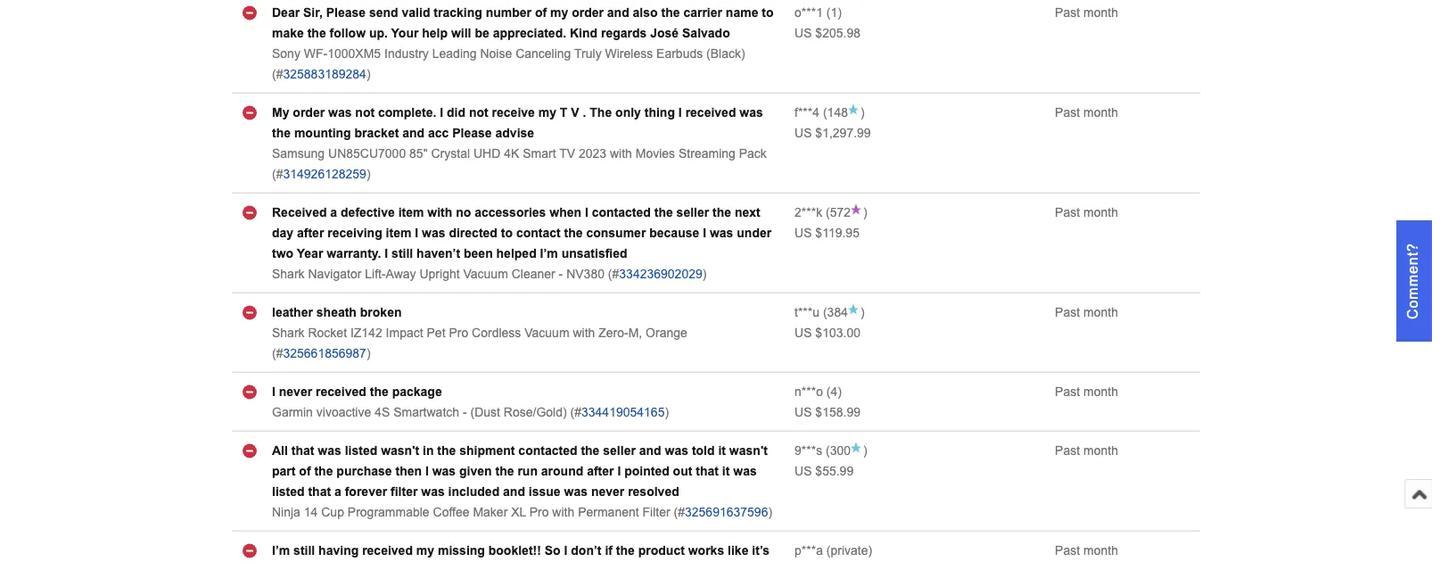 Task type: locate. For each thing, give the bounding box(es) containing it.
no
[[456, 205, 471, 219]]

make
[[272, 26, 304, 40]]

my left missing
[[417, 544, 435, 557]]

0 horizontal spatial after
[[297, 226, 324, 240]]

shark down two
[[272, 267, 305, 281]]

0 vertical spatial a
[[330, 205, 337, 219]]

(# down unsatisfied
[[608, 267, 619, 281]]

was up mounting
[[328, 105, 352, 119]]

feedback left by buyer. element up us $119.95 on the top of page
[[795, 205, 823, 219]]

feedback left by buyer. element containing p***a
[[795, 544, 823, 557]]

3 feedback left by buyer. element from the top
[[795, 205, 823, 219]]

your
[[391, 26, 419, 40]]

never up "garmin"
[[279, 385, 312, 399]]

please inside dear sir,  please send  valid tracking number of my order and also the carrier name to make the follow up. your help will be appreciated. kind regards josé salvado
[[326, 6, 366, 19]]

that down told
[[696, 464, 719, 478]]

0 vertical spatial contacted
[[592, 205, 651, 219]]

1 vertical spatial it
[[723, 464, 730, 478]]

item
[[398, 205, 424, 219], [386, 226, 412, 240]]

325661856987
[[283, 346, 367, 360]]

0 vertical spatial to
[[762, 6, 774, 19]]

directed
[[449, 226, 498, 240]]

0 horizontal spatial -
[[463, 405, 467, 419]]

0 horizontal spatial order
[[293, 105, 325, 119]]

1 vertical spatial my
[[539, 105, 557, 119]]

feedback left by buyer. element containing t***u
[[795, 305, 820, 319]]

300
[[830, 444, 851, 457]]

contacted inside all that was listed wasn't in the shipment contacted the seller and was told it wasn't part of the purchase then i was given the run around after i pointed  out that it was listed that a forever filter was included and issue was never resolved ninja 14 cup programmable coffee maker xl pro with permanent filter (# 325691637596 )
[[519, 444, 578, 457]]

month for 4
[[1084, 385, 1119, 399]]

2 past month element from the top
[[1056, 105, 1119, 119]]

85"
[[410, 146, 428, 160]]

dear sir,  please send  valid tracking number of my order and also the carrier name to make the follow up. your help will be appreciated. kind regards josé salvado
[[272, 6, 774, 40]]

i inside 'i'm still having received my missing booklet!!  so i don't if the product works like it's'
[[564, 544, 568, 557]]

0 horizontal spatial not
[[355, 105, 375, 119]]

pro
[[449, 326, 469, 340], [530, 505, 549, 519]]

past
[[1056, 6, 1081, 19], [1056, 105, 1081, 119], [1056, 205, 1081, 219], [1056, 305, 1081, 319], [1056, 385, 1081, 399], [1056, 444, 1081, 457], [1056, 544, 1081, 557]]

0 horizontal spatial seller
[[603, 444, 636, 457]]

still inside received a defective item with no accessories when i contacted the seller the next day after receiving item i was directed to contact the consumer because i was under two year warranty. i still haven't been helped i'm unsatisfied shark navigator lift-away upright vacuum cleaner - nv380 (# 334236902029 )
[[392, 246, 413, 260]]

(# down leather
[[272, 346, 283, 360]]

i'm inside received a defective item with no accessories when i contacted the seller the next day after receiving item i was directed to contact the consumer because i was under two year warranty. i still haven't been helped i'm unsatisfied shark navigator lift-away upright vacuum cleaner - nv380 (# 334236902029 )
[[540, 246, 558, 260]]

still left having
[[294, 544, 315, 557]]

receive
[[492, 105, 535, 119]]

v
[[571, 105, 580, 119]]

feedback left by buyer. element for us $119.95
[[795, 205, 823, 219]]

please
[[326, 6, 366, 19], [453, 126, 492, 140]]

after
[[297, 226, 324, 240], [587, 464, 614, 478]]

feedback left by buyer. element for us $205.98
[[795, 6, 823, 19]]

past for 4
[[1056, 385, 1081, 399]]

i right then
[[425, 464, 429, 478]]

1 not from the left
[[355, 105, 375, 119]]

vacuum inside shark rocket iz142 impact pet pro cordless vacuum with zero-m, orange (#
[[525, 326, 570, 340]]

0 vertical spatial never
[[279, 385, 312, 399]]

pro right pet
[[449, 326, 469, 340]]

to
[[762, 6, 774, 19], [501, 226, 513, 240]]

please up follow
[[326, 6, 366, 19]]

not up bracket
[[355, 105, 375, 119]]

feedback left by buyer. element
[[795, 6, 823, 19], [795, 105, 820, 119], [795, 205, 823, 219], [795, 305, 820, 319], [795, 385, 823, 399], [795, 444, 823, 457], [795, 544, 823, 557]]

i left did
[[440, 105, 444, 119]]

2 not from the left
[[469, 105, 489, 119]]

order inside dear sir,  please send  valid tracking number of my order and also the carrier name to make the follow up. your help will be appreciated. kind regards josé salvado
[[572, 6, 604, 19]]

1 month from the top
[[1084, 6, 1119, 19]]

was
[[328, 105, 352, 119], [740, 105, 764, 119], [422, 226, 446, 240], [710, 226, 734, 240], [318, 444, 342, 457], [665, 444, 689, 457], [432, 464, 456, 478], [734, 464, 757, 478], [421, 485, 445, 498], [564, 485, 588, 498]]

still up away
[[392, 246, 413, 260]]

1 vertical spatial please
[[453, 126, 492, 140]]

1 past month element from the top
[[1056, 6, 1119, 19]]

not right did
[[469, 105, 489, 119]]

3 month from the top
[[1084, 205, 1119, 219]]

up.
[[369, 26, 388, 40]]

feedback left by buyer. element containing o***1
[[795, 6, 823, 19]]

broken
[[360, 305, 402, 319]]

past month for 300
[[1056, 444, 1119, 457]]

my left t on the top
[[539, 105, 557, 119]]

1 horizontal spatial -
[[559, 267, 563, 281]]

feedback left by buyer. element containing n***o
[[795, 385, 823, 399]]

wasn't right told
[[730, 444, 768, 457]]

feedback left by buyer. element left private
[[795, 544, 823, 557]]

still inside 'i'm still having received my missing booklet!!  so i don't if the product works like it's'
[[294, 544, 315, 557]]

o***1
[[795, 6, 823, 19]]

received up vivoactive
[[316, 385, 367, 399]]

0 horizontal spatial pro
[[449, 326, 469, 340]]

dear sir,

please send  valid tracking number of my order and also the carrier name to make the follow up.
your help will be appreciated.
kind regards
josé salvado element
[[272, 6, 774, 40]]

2 past from the top
[[1056, 105, 1081, 119]]

1 horizontal spatial wasn't
[[730, 444, 768, 457]]

2 past month from the top
[[1056, 105, 1119, 119]]

4 month from the top
[[1084, 305, 1119, 319]]

(# right filter
[[674, 505, 685, 519]]

p***a
[[795, 544, 823, 557]]

1 vertical spatial shark
[[272, 326, 305, 340]]

to down accessories
[[501, 226, 513, 240]]

)
[[838, 6, 842, 19], [367, 67, 371, 81], [861, 105, 865, 119], [367, 167, 371, 181], [864, 205, 868, 219], [703, 267, 707, 281], [861, 305, 865, 319], [367, 346, 371, 360], [838, 385, 842, 399], [665, 405, 669, 419], [864, 444, 868, 457], [769, 505, 773, 519], [869, 544, 873, 557]]

the right if
[[616, 544, 635, 557]]

1 horizontal spatial vacuum
[[525, 326, 570, 340]]

5 past month from the top
[[1056, 385, 1119, 399]]

nv380
[[567, 267, 605, 281]]

1 horizontal spatial order
[[572, 6, 604, 19]]

1 vertical spatial order
[[293, 105, 325, 119]]

contacted up consumer in the left top of the page
[[592, 205, 651, 219]]

wireless
[[605, 47, 653, 60]]

1 vertical spatial never
[[591, 485, 625, 498]]

1 past month from the top
[[1056, 6, 1119, 19]]

0 vertical spatial i'm
[[540, 246, 558, 260]]

and up regards
[[607, 6, 630, 19]]

4 feedback left by buyer. element from the top
[[795, 305, 820, 319]]

1 horizontal spatial i'm
[[540, 246, 558, 260]]

seller up because
[[677, 205, 709, 219]]

0 vertical spatial please
[[326, 6, 366, 19]]

n***o
[[795, 385, 823, 399]]

and up 85"
[[403, 126, 425, 140]]

number
[[486, 6, 532, 19]]

o***1 ( 1 ) us $205.98
[[795, 6, 861, 40]]

my inside dear sir,  please send  valid tracking number of my order and also the carrier name to make the follow up. your help will be appreciated. kind regards josé salvado
[[550, 6, 569, 19]]

(# down samsung
[[272, 167, 283, 181]]

that right all
[[292, 444, 314, 457]]

month for 1
[[1084, 6, 1119, 19]]

order up mounting
[[293, 105, 325, 119]]

0 vertical spatial vacuum
[[463, 267, 508, 281]]

around
[[541, 464, 584, 478]]

feedback left by buyer. element containing 2***k
[[795, 205, 823, 219]]

1 horizontal spatial seller
[[677, 205, 709, 219]]

vacuum down been
[[463, 267, 508, 281]]

( 572
[[823, 205, 851, 219]]

3 us from the top
[[795, 226, 812, 240]]

.
[[583, 105, 587, 119]]

and inside my order was not complete.  i did not receive my t v . the only thing  i received was the mounting bracket and acc   please advise
[[403, 126, 425, 140]]

( 384
[[820, 305, 848, 319]]

us down f***4
[[795, 126, 812, 140]]

will
[[451, 26, 472, 40]]

us inside n***o ( 4 ) us $158.99
[[795, 405, 812, 419]]

0 vertical spatial my
[[550, 6, 569, 19]]

- left 'nv380'
[[559, 267, 563, 281]]

defective
[[341, 205, 395, 219]]

us $1,297.99
[[795, 126, 871, 140]]

0 vertical spatial of
[[535, 6, 547, 19]]

6 feedback left by buyer. element from the top
[[795, 444, 823, 457]]

order up "kind"
[[572, 6, 604, 19]]

in
[[423, 444, 434, 457]]

p***a ( private )
[[795, 544, 873, 557]]

(black)
[[707, 47, 746, 60]]

0 horizontal spatial vacuum
[[463, 267, 508, 281]]

pro inside all that was listed wasn't in the shipment contacted the seller and was told it wasn't part of the purchase then i was given the run around after i pointed  out that it was listed that a forever filter was included and issue was never resolved ninja 14 cup programmable coffee maker xl pro with permanent filter (# 325691637596 )
[[530, 505, 549, 519]]

us for 9***s
[[795, 464, 812, 478]]

month for 572
[[1084, 205, 1119, 219]]

us for 2***k
[[795, 226, 812, 240]]

0 vertical spatial received
[[686, 105, 736, 119]]

uhd
[[474, 146, 501, 160]]

us down "n***o"
[[795, 405, 812, 419]]

streaming
[[679, 146, 736, 160]]

0 horizontal spatial to
[[501, 226, 513, 240]]

vacuum inside received a defective item with no accessories when i contacted the seller the next day after receiving item i was directed to contact the consumer because i was under two year warranty. i still haven't been helped i'm unsatisfied shark navigator lift-away upright vacuum cleaner - nv380 (# 334236902029 )
[[463, 267, 508, 281]]

325883189284 link
[[283, 67, 367, 81]]

4 past from the top
[[1056, 305, 1081, 319]]

2 shark from the top
[[272, 326, 305, 340]]

when
[[550, 205, 582, 219]]

1 vertical spatial still
[[294, 544, 315, 557]]

2 month from the top
[[1084, 105, 1119, 119]]

( right o***1
[[827, 6, 831, 19]]

with left no
[[428, 205, 453, 219]]

0 vertical spatial after
[[297, 226, 324, 240]]

0 horizontal spatial still
[[294, 544, 315, 557]]

(# down sony
[[272, 67, 283, 81]]

(# right rose/gold)
[[571, 405, 582, 419]]

t***u
[[795, 305, 820, 319]]

seller
[[677, 205, 709, 219], [603, 444, 636, 457]]

1 horizontal spatial pro
[[530, 505, 549, 519]]

1 horizontal spatial please
[[453, 126, 492, 140]]

feedback left by buyer. element up us $103.00
[[795, 305, 820, 319]]

0 vertical spatial -
[[559, 267, 563, 281]]

6 us from the top
[[795, 464, 812, 478]]

pack
[[739, 146, 767, 160]]

i up lift-
[[385, 246, 388, 260]]

7 past from the top
[[1056, 544, 1081, 557]]

feedback left by buyer. element left the "1"
[[795, 6, 823, 19]]

cleaner
[[512, 267, 556, 281]]

4 past month element from the top
[[1056, 305, 1119, 319]]

past for 572
[[1056, 205, 1081, 219]]

( right "n***o"
[[827, 385, 831, 399]]

- left (dust
[[463, 405, 467, 419]]

issue
[[529, 485, 561, 498]]

4 us from the top
[[795, 326, 812, 340]]

0 vertical spatial seller
[[677, 205, 709, 219]]

0 horizontal spatial wasn't
[[381, 444, 419, 457]]

1 vertical spatial after
[[587, 464, 614, 478]]

( right t***u
[[823, 305, 828, 319]]

with right 2023
[[610, 146, 632, 160]]

1 vertical spatial -
[[463, 405, 467, 419]]

shark inside shark rocket iz142 impact pet pro cordless vacuum with zero-m, orange (#
[[272, 326, 305, 340]]

(#
[[272, 67, 283, 81], [272, 167, 283, 181], [608, 267, 619, 281], [272, 346, 283, 360], [571, 405, 582, 419], [674, 505, 685, 519]]

1 vertical spatial a
[[335, 485, 342, 498]]

0 vertical spatial pro
[[449, 326, 469, 340]]

pro right xl
[[530, 505, 549, 519]]

with inside all that was listed wasn't in the shipment contacted the seller and was told it wasn't part of the purchase then i was given the run around after i pointed  out that it was listed that a forever filter was included and issue was never resolved ninja 14 cup programmable coffee maker xl pro with permanent filter (# 325691637596 )
[[553, 505, 575, 519]]

never up permanent at bottom left
[[591, 485, 625, 498]]

6 past month element from the top
[[1056, 444, 1119, 457]]

1 us from the top
[[795, 26, 812, 40]]

mounting
[[294, 126, 351, 140]]

please up uhd
[[453, 126, 492, 140]]

2 us from the top
[[795, 126, 812, 140]]

received inside 'i'm still having received my missing booklet!!  so i don't if the product works like it's'
[[362, 544, 413, 557]]

to right name
[[762, 6, 774, 19]]

seller inside received a defective item with no accessories when i contacted the seller the next day after receiving item i was directed to contact the consumer because i was under two year warranty. i still haven't been helped i'm unsatisfied shark navigator lift-away upright vacuum cleaner - nv380 (# 334236902029 )
[[677, 205, 709, 219]]

1 vertical spatial received
[[316, 385, 367, 399]]

only
[[616, 105, 641, 119]]

xl
[[511, 505, 526, 519]]

it up the 325691637596 link
[[723, 464, 730, 478]]

permanent
[[578, 505, 639, 519]]

received down programmable
[[362, 544, 413, 557]]

pointed
[[625, 464, 670, 478]]

private
[[831, 544, 869, 557]]

0 horizontal spatial of
[[299, 464, 311, 478]]

after up year
[[297, 226, 324, 240]]

a inside received a defective item with no accessories when i contacted the seller the next day after receiving item i was directed to contact the consumer because i was under two year warranty. i still haven't been helped i'm unsatisfied shark navigator lift-away upright vacuum cleaner - nv380 (# 334236902029 )
[[330, 205, 337, 219]]

1 vertical spatial of
[[299, 464, 311, 478]]

the up wf-
[[308, 26, 326, 40]]

contacted
[[592, 205, 651, 219], [519, 444, 578, 457]]

was up out
[[665, 444, 689, 457]]

325883189284
[[283, 67, 367, 81]]

the inside 'i'm still having received my missing booklet!!  so i don't if the product works like it's'
[[616, 544, 635, 557]]

3 past from the top
[[1056, 205, 1081, 219]]

after right around
[[587, 464, 614, 478]]

it
[[719, 444, 726, 457], [723, 464, 730, 478]]

my order was not complete.  i did not receive my t v . the only thing  i received was the mounting bracket and acc   please advise element
[[272, 105, 764, 140]]

1 past from the top
[[1056, 6, 1081, 19]]

the left the next
[[713, 205, 732, 219]]

impact
[[386, 326, 423, 340]]

comment?
[[1406, 243, 1422, 319]]

1 vertical spatial contacted
[[519, 444, 578, 457]]

2023
[[579, 146, 607, 160]]

the up "4s"
[[370, 385, 389, 399]]

1 vertical spatial i'm
[[272, 544, 290, 557]]

movies
[[636, 146, 675, 160]]

) inside n***o ( 4 ) us $158.99
[[838, 385, 842, 399]]

told
[[692, 444, 715, 457]]

feedback left by buyer. element left 4
[[795, 385, 823, 399]]

5 feedback left by buyer. element from the top
[[795, 385, 823, 399]]

us down t***u
[[795, 326, 812, 340]]

of inside all that was listed wasn't in the shipment contacted the seller and was told it wasn't part of the purchase then i was given the run around after i pointed  out that it was listed that a forever filter was included and issue was never resolved ninja 14 cup programmable coffee maker xl pro with permanent filter (# 325691637596 )
[[299, 464, 311, 478]]

0 horizontal spatial contacted
[[519, 444, 578, 457]]

past month element
[[1056, 6, 1119, 19], [1056, 105, 1119, 119], [1056, 205, 1119, 219], [1056, 305, 1119, 319], [1056, 385, 1119, 399], [1056, 444, 1119, 457], [1056, 544, 1119, 557]]

0 vertical spatial still
[[392, 246, 413, 260]]

that up "14"
[[308, 485, 331, 498]]

the inside my order was not complete.  i did not receive my t v . the only thing  i received was the mounting bracket and acc   please advise
[[272, 126, 291, 140]]

past month element for 1
[[1056, 6, 1119, 19]]

of right part
[[299, 464, 311, 478]]

a
[[330, 205, 337, 219], [335, 485, 342, 498]]

1 vertical spatial seller
[[603, 444, 636, 457]]

never inside i never received the package garmin vivoactive 4s smartwatch - (dust rose/gold) (# 334419054165 )
[[279, 385, 312, 399]]

2 vertical spatial received
[[362, 544, 413, 557]]

0 vertical spatial listed
[[345, 444, 378, 457]]

all that was listed wasn't in the shipment contacted the seller and was told it wasn't part of the purchase then i was given the run around after i pointed  out that it was listed that a forever filter was included and issue was never resolved ninja 14 cup programmable coffee maker xl pro with permanent filter (# 325691637596 )
[[272, 444, 773, 519]]

5 month from the top
[[1084, 385, 1119, 399]]

3 past month from the top
[[1056, 205, 1119, 219]]

it right told
[[719, 444, 726, 457]]

shark down leather
[[272, 326, 305, 340]]

feedback left by buyer. element for us $1,297.99
[[795, 105, 820, 119]]

the inside i never received the package garmin vivoactive 4s smartwatch - (dust rose/gold) (# 334419054165 )
[[370, 385, 389, 399]]

0 horizontal spatial i'm
[[272, 544, 290, 557]]

1 vertical spatial to
[[501, 226, 513, 240]]

384
[[828, 305, 848, 319]]

5 us from the top
[[795, 405, 812, 419]]

and
[[607, 6, 630, 19], [403, 126, 425, 140], [639, 444, 662, 457], [503, 485, 525, 498]]

feedback left by buyer. element containing f***4
[[795, 105, 820, 119]]

4k
[[504, 146, 520, 160]]

with inside received a defective item with no accessories when i contacted the seller the next day after receiving item i was directed to contact the consumer because i was under two year warranty. i still haven't been helped i'm unsatisfied shark navigator lift-away upright vacuum cleaner - nv380 (# 334236902029 )
[[428, 205, 453, 219]]

feedback left by buyer. element containing 9***s
[[795, 444, 823, 457]]

of up appreciated.
[[535, 6, 547, 19]]

a up cup
[[335, 485, 342, 498]]

past for 384
[[1056, 305, 1081, 319]]

sony
[[272, 47, 301, 60]]

(# inside sony wf-1000xm5 industry leading noise canceling truly wireless earbuds (black) (#
[[272, 67, 283, 81]]

1 feedback left by buyer. element from the top
[[795, 6, 823, 19]]

orange
[[646, 326, 688, 340]]

vacuum right cordless
[[525, 326, 570, 340]]

i'm down ninja at the left bottom of page
[[272, 544, 290, 557]]

ninja
[[272, 505, 301, 519]]

feedback left by buyer. element up us $55.99
[[795, 444, 823, 457]]

listed up purchase
[[345, 444, 378, 457]]

shark inside received a defective item with no accessories when i contacted the seller the next day after receiving item i was directed to contact the consumer because i was under two year warranty. i still haven't been helped i'm unsatisfied shark navigator lift-away upright vacuum cleaner - nv380 (# 334236902029 )
[[272, 267, 305, 281]]

1 shark from the top
[[272, 267, 305, 281]]

( inside n***o ( 4 ) us $158.99
[[827, 385, 831, 399]]

listed up ninja at the left bottom of page
[[272, 485, 305, 498]]

1 vertical spatial pro
[[530, 505, 549, 519]]

the down my
[[272, 126, 291, 140]]

the down when
[[564, 226, 583, 240]]

the right part
[[314, 464, 333, 478]]

wasn't up then
[[381, 444, 419, 457]]

7 feedback left by buyer. element from the top
[[795, 544, 823, 557]]

0 horizontal spatial never
[[279, 385, 312, 399]]

5 past month element from the top
[[1056, 385, 1119, 399]]

all that was listed wasn't in the shipment contacted the seller and was told it wasn't part of the purchase then i was given the run around after i pointed  out that it was listed that a forever filter was included and issue was never resolved element
[[272, 444, 768, 498]]

past for 300
[[1056, 444, 1081, 457]]

1 horizontal spatial contacted
[[592, 205, 651, 219]]

0 vertical spatial order
[[572, 6, 604, 19]]

leather sheath broken
[[272, 305, 402, 319]]

please inside my order was not complete.  i did not receive my t v . the only thing  i received was the mounting bracket and acc   please advise
[[453, 126, 492, 140]]

resolved
[[628, 485, 680, 498]]

purchase
[[337, 464, 392, 478]]

was left under
[[710, 226, 734, 240]]

us down 2***k
[[795, 226, 812, 240]]

1 horizontal spatial to
[[762, 6, 774, 19]]

was up pack
[[740, 105, 764, 119]]

1 horizontal spatial of
[[535, 6, 547, 19]]

1 horizontal spatial still
[[392, 246, 413, 260]]

325691637596 link
[[685, 505, 769, 519]]

3 past month element from the top
[[1056, 205, 1119, 219]]

0 horizontal spatial listed
[[272, 485, 305, 498]]

4s
[[375, 405, 390, 419]]

( right 9***s
[[826, 444, 830, 457]]

2 vertical spatial my
[[417, 544, 435, 557]]

past month for 572
[[1056, 205, 1119, 219]]

( 148
[[820, 105, 848, 119]]

past month for 4
[[1056, 385, 1119, 399]]

received inside my order was not complete.  i did not receive my t v . the only thing  i received was the mounting bracket and acc   please advise
[[686, 105, 736, 119]]

f***4
[[795, 105, 820, 119]]

1 horizontal spatial not
[[469, 105, 489, 119]]

contacted up around
[[519, 444, 578, 457]]

7 past month element from the top
[[1056, 544, 1119, 557]]

1 horizontal spatial after
[[587, 464, 614, 478]]

past month element for 384
[[1056, 305, 1119, 319]]

1 horizontal spatial never
[[591, 485, 625, 498]]

feedback left by buyer. element left 148
[[795, 105, 820, 119]]

1 vertical spatial vacuum
[[525, 326, 570, 340]]

i'm
[[540, 246, 558, 260], [272, 544, 290, 557]]

us for f***4
[[795, 126, 812, 140]]

item right "defective"
[[398, 205, 424, 219]]

6 past month from the top
[[1056, 444, 1119, 457]]

received up 'streaming'
[[686, 105, 736, 119]]

received a defective item with no accessories when i contacted the seller the next day after receiving item i was directed to contact the consumer because i was under two year warranty. i still haven't been helped i'm unsatisfied element
[[272, 205, 772, 260]]

pro inside shark rocket iz142 impact pet pro cordless vacuum with zero-m, orange (#
[[449, 326, 469, 340]]

i right so
[[564, 544, 568, 557]]

4 past month from the top
[[1056, 305, 1119, 319]]

navigator
[[308, 267, 362, 281]]

6 month from the top
[[1084, 444, 1119, 457]]

6 past from the top
[[1056, 444, 1081, 457]]

5 past from the top
[[1056, 385, 1081, 399]]

us down 9***s
[[795, 464, 812, 478]]

i up "garmin"
[[272, 385, 276, 399]]

contacted inside received a defective item with no accessories when i contacted the seller the next day after receiving item i was directed to contact the consumer because i was under two year warranty. i still haven't been helped i'm unsatisfied shark navigator lift-away upright vacuum cleaner - nv380 (# 334236902029 )
[[592, 205, 651, 219]]

0 horizontal spatial please
[[326, 6, 366, 19]]

0 vertical spatial shark
[[272, 267, 305, 281]]

2 feedback left by buyer. element from the top
[[795, 105, 820, 119]]



Task type: vqa. For each thing, say whether or not it's contained in the screenshot.


Task type: describe. For each thing, give the bounding box(es) containing it.
follow
[[330, 26, 366, 40]]

feedback left by buyer. element for us $55.99
[[795, 444, 823, 457]]

received inside i never received the package garmin vivoactive 4s smartwatch - (dust rose/gold) (# 334419054165 )
[[316, 385, 367, 399]]

and inside dear sir,  please send  valid tracking number of my order and also the carrier name to make the follow up. your help will be appreciated. kind regards josé salvado
[[607, 6, 630, 19]]

be
[[475, 26, 490, 40]]

cordless
[[472, 326, 521, 340]]

valid
[[402, 6, 430, 19]]

it's
[[752, 544, 770, 557]]

i up haven't
[[415, 226, 419, 240]]

noise
[[480, 47, 512, 60]]

was down around
[[564, 485, 588, 498]]

m,
[[629, 326, 643, 340]]

like
[[728, 544, 749, 557]]

accessories
[[475, 205, 546, 219]]

325661856987 link
[[283, 346, 367, 360]]

thing
[[645, 105, 675, 119]]

under
[[737, 226, 772, 240]]

filter
[[643, 505, 671, 519]]

us for t***u
[[795, 326, 812, 340]]

after inside received a defective item with no accessories when i contacted the seller the next day after receiving item i was directed to contact the consumer because i was under two year warranty. i still haven't been helped i'm unsatisfied shark navigator lift-away upright vacuum cleaner - nv380 (# 334236902029 )
[[297, 226, 324, 240]]

was up coffee
[[421, 485, 445, 498]]

after inside all that was listed wasn't in the shipment contacted the seller and was told it wasn't part of the purchase then i was given the run around after i pointed  out that it was listed that a forever filter was included and issue was never resolved ninja 14 cup programmable coffee maker xl pro with permanent filter (# 325691637596 )
[[587, 464, 614, 478]]

i never received the package element
[[272, 385, 442, 399]]

carrier
[[684, 6, 723, 19]]

if
[[605, 544, 613, 557]]

appreciated.
[[493, 26, 567, 40]]

earbuds
[[657, 47, 703, 60]]

9***s
[[795, 444, 823, 457]]

with inside shark rocket iz142 impact pet pro cordless vacuum with zero-m, orange (#
[[573, 326, 595, 340]]

( right f***4
[[823, 105, 828, 119]]

i inside i never received the package garmin vivoactive 4s smartwatch - (dust rose/gold) (# 334419054165 )
[[272, 385, 276, 399]]

us $55.99
[[795, 464, 854, 478]]

4
[[831, 385, 838, 399]]

i left pointed
[[618, 464, 621, 478]]

334419054165 link
[[582, 405, 665, 419]]

- inside received a defective item with no accessories when i contacted the seller the next day after receiving item i was directed to contact the consumer because i was under two year warranty. i still haven't been helped i'm unsatisfied shark navigator lift-away upright vacuum cleaner - nv380 (# 334236902029 )
[[559, 267, 563, 281]]

receiving
[[328, 226, 383, 240]]

with inside samsung un85cu7000 85" crystal uhd 4k smart tv 2023 with movies streaming pack (#
[[610, 146, 632, 160]]

month for 384
[[1084, 305, 1119, 319]]

tv
[[560, 146, 576, 160]]

the right in
[[437, 444, 456, 457]]

package
[[392, 385, 442, 399]]

my inside 'i'm still having received my missing booklet!!  so i don't if the product works like it's'
[[417, 544, 435, 557]]

0 vertical spatial item
[[398, 205, 424, 219]]

was up 325691637596
[[734, 464, 757, 478]]

past for 1
[[1056, 6, 1081, 19]]

past month for 148
[[1056, 105, 1119, 119]]

leather sheath broken element
[[272, 305, 402, 319]]

comment? link
[[1397, 220, 1433, 342]]

shark rocket iz142 impact pet pro cordless vacuum with zero-m, orange (#
[[272, 326, 688, 360]]

$158.99
[[816, 405, 861, 419]]

my inside my order was not complete.  i did not receive my t v . the only thing  i received was the mounting bracket and acc   please advise
[[539, 105, 557, 119]]

order inside my order was not complete.  i did not receive my t v . the only thing  i received was the mounting bracket and acc   please advise
[[293, 105, 325, 119]]

( right 2***k
[[826, 205, 830, 219]]

314926128259
[[283, 167, 367, 181]]

325883189284 )
[[283, 67, 371, 81]]

rose/gold)
[[504, 405, 567, 419]]

private feedback profile element
[[831, 544, 869, 557]]

to inside received a defective item with no accessories when i contacted the seller the next day after receiving item i was directed to contact the consumer because i was under two year warranty. i still haven't been helped i'm unsatisfied shark navigator lift-away upright vacuum cleaner - nv380 (# 334236902029 )
[[501, 226, 513, 240]]

coffee
[[433, 505, 470, 519]]

) inside o***1 ( 1 ) us $205.98
[[838, 6, 842, 19]]

sir,
[[303, 6, 323, 19]]

i right thing
[[679, 105, 682, 119]]

i right when
[[585, 205, 589, 219]]

wf-
[[304, 47, 328, 60]]

crystal
[[431, 146, 470, 160]]

un85cu7000
[[328, 146, 406, 160]]

past month element for 300
[[1056, 444, 1119, 457]]

my order was not complete.  i did not receive my t v . the only thing  i received was the mounting bracket and acc   please advise
[[272, 105, 764, 140]]

314926128259 link
[[283, 167, 367, 181]]

1 vertical spatial that
[[696, 464, 719, 478]]

month for 300
[[1084, 444, 1119, 457]]

never inside all that was listed wasn't in the shipment contacted the seller and was told it wasn't part of the purchase then i was given the run around after i pointed  out that it was listed that a forever filter was included and issue was never resolved ninja 14 cup programmable coffee maker xl pro with permanent filter (# 325691637596 )
[[591, 485, 625, 498]]

a inside all that was listed wasn't in the shipment contacted the seller and was told it wasn't part of the purchase then i was given the run around after i pointed  out that it was listed that a forever filter was included and issue was never resolved ninja 14 cup programmable coffee maker xl pro with permanent filter (# 325691637596 )
[[335, 485, 342, 498]]

tracking
[[434, 6, 482, 19]]

(# inside shark rocket iz142 impact pet pro cordless vacuum with zero-m, orange (#
[[272, 346, 283, 360]]

truly
[[575, 47, 602, 60]]

next
[[735, 205, 761, 219]]

month for 148
[[1084, 105, 1119, 119]]

1 vertical spatial item
[[386, 226, 412, 240]]

pet
[[427, 326, 446, 340]]

feedback left by buyer. element for us $103.00
[[795, 305, 820, 319]]

my
[[272, 105, 289, 119]]

run
[[518, 464, 538, 478]]

iz142
[[351, 326, 383, 340]]

( right p***a
[[827, 544, 831, 557]]

1 vertical spatial listed
[[272, 485, 305, 498]]

i'm inside 'i'm still having received my missing booklet!!  so i don't if the product works like it's'
[[272, 544, 290, 557]]

of inside dear sir,  please send  valid tracking number of my order and also the carrier name to make the follow up. your help will be appreciated. kind regards josé salvado
[[535, 6, 547, 19]]

past month element for 4
[[1056, 385, 1119, 399]]

) inside all that was listed wasn't in the shipment contacted the seller and was told it wasn't part of the purchase then i was given the run around after i pointed  out that it was listed that a forever filter was included and issue was never resolved ninja 14 cup programmable coffee maker xl pro with permanent filter (# 325691637596 )
[[769, 505, 773, 519]]

(# inside i never received the package garmin vivoactive 4s smartwatch - (dust rose/gold) (# 334419054165 )
[[571, 405, 582, 419]]

feedback left by buyer. element for us $158.99
[[795, 385, 823, 399]]

i never received the package garmin vivoactive 4s smartwatch - (dust rose/gold) (# 334419054165 )
[[272, 385, 669, 419]]

us inside o***1 ( 1 ) us $205.98
[[795, 26, 812, 40]]

past month for 384
[[1056, 305, 1119, 319]]

( 300
[[823, 444, 851, 457]]

i'm still having received my missing booklet!!  so i don't if the product works like it's supposed to work!! like i was looking up on my phone!! i thought i would tried this steamer since they're advertising looking great!! but its wouldn't do me any good if i didn't received it 100% can't tried different recipes!! but waiting for them to check since 1 wks now!! maybe more!! that's why i given them a negative!theyshouldvensiertakensome$oftocomprnsate!!theniwouldusedthattobuythecookingbookletwssh element
[[272, 544, 783, 562]]

because
[[650, 226, 700, 240]]

was up haven't
[[422, 226, 446, 240]]

josé
[[651, 26, 679, 40]]

- inside i never received the package garmin vivoactive 4s smartwatch - (dust rose/gold) (# 334419054165 )
[[463, 405, 467, 419]]

given
[[460, 464, 492, 478]]

advise
[[496, 126, 535, 140]]

the up around
[[581, 444, 600, 457]]

and up pointed
[[639, 444, 662, 457]]

garmin
[[272, 405, 313, 419]]

past month element for 572
[[1056, 205, 1119, 219]]

missing
[[438, 544, 485, 557]]

14
[[304, 505, 318, 519]]

vivoactive
[[317, 405, 371, 419]]

0 vertical spatial it
[[719, 444, 726, 457]]

2 vertical spatial that
[[308, 485, 331, 498]]

1 horizontal spatial listed
[[345, 444, 378, 457]]

7 month from the top
[[1084, 544, 1119, 557]]

out
[[673, 464, 693, 478]]

year
[[297, 246, 323, 260]]

unsatisfied
[[562, 246, 628, 260]]

having
[[319, 544, 359, 557]]

(# inside samsung un85cu7000 85" crystal uhd 4k smart tv 2023 with movies streaming pack (#
[[272, 167, 283, 181]]

( inside o***1 ( 1 ) us $205.98
[[827, 6, 831, 19]]

past for 148
[[1056, 105, 1081, 119]]

past month element for 148
[[1056, 105, 1119, 119]]

t
[[560, 105, 568, 119]]

to inside dear sir,  please send  valid tracking number of my order and also the carrier name to make the follow up. your help will be appreciated. kind regards josé salvado
[[762, 6, 774, 19]]

(# inside all that was listed wasn't in the shipment contacted the seller and was told it wasn't part of the purchase then i was given the run around after i pointed  out that it was listed that a forever filter was included and issue was never resolved ninja 14 cup programmable coffee maker xl pro with permanent filter (# 325691637596 )
[[674, 505, 685, 519]]

$119.95
[[816, 226, 860, 240]]

1 wasn't from the left
[[381, 444, 419, 457]]

(# inside received a defective item with no accessories when i contacted the seller the next day after receiving item i was directed to contact the consumer because i was under two year warranty. i still haven't been helped i'm unsatisfied shark navigator lift-away upright vacuum cleaner - nv380 (# 334236902029 )
[[608, 267, 619, 281]]

haven't
[[417, 246, 460, 260]]

325661856987 )
[[283, 346, 371, 360]]

so
[[545, 544, 561, 557]]

(dust
[[471, 405, 500, 419]]

programmable
[[348, 505, 430, 519]]

the
[[590, 105, 612, 119]]

the up because
[[655, 205, 673, 219]]

away
[[386, 267, 416, 281]]

) inside i never received the package garmin vivoactive 4s smartwatch - (dust rose/gold) (# 334419054165 )
[[665, 405, 669, 419]]

helped
[[497, 246, 537, 260]]

was up purchase
[[318, 444, 342, 457]]

acc
[[428, 126, 449, 140]]

0 vertical spatial that
[[292, 444, 314, 457]]

n***o ( 4 ) us $158.99
[[795, 385, 861, 419]]

) inside received a defective item with no accessories when i contacted the seller the next day after receiving item i was directed to contact the consumer because i was under two year warranty. i still haven't been helped i'm unsatisfied shark navigator lift-away upright vacuum cleaner - nv380 (# 334236902029 )
[[703, 267, 707, 281]]

334419054165
[[582, 405, 665, 419]]

2 wasn't from the left
[[730, 444, 768, 457]]

and up xl
[[503, 485, 525, 498]]

smart
[[523, 146, 556, 160]]

148
[[828, 105, 848, 119]]

smartwatch
[[394, 405, 460, 419]]

product
[[639, 544, 685, 557]]

1
[[831, 6, 838, 19]]

was down in
[[432, 464, 456, 478]]

334236902029
[[619, 267, 703, 281]]

received a defective item with no accessories when i contacted the seller the next day after receiving item i was directed to contact the consumer because i was under two year warranty. i still haven't been helped i'm unsatisfied shark navigator lift-away upright vacuum cleaner - nv380 (# 334236902029 )
[[272, 205, 772, 281]]

the up josé
[[662, 6, 680, 19]]

two
[[272, 246, 294, 260]]

seller inside all that was listed wasn't in the shipment contacted the seller and was told it wasn't part of the purchase then i was given the run around after i pointed  out that it was listed that a forever filter was included and issue was never resolved ninja 14 cup programmable coffee maker xl pro with permanent filter (# 325691637596 )
[[603, 444, 636, 457]]

past month for 1
[[1056, 6, 1119, 19]]

the left run
[[496, 464, 514, 478]]

7 past month from the top
[[1056, 544, 1119, 557]]

rocket
[[308, 326, 347, 340]]

i right because
[[703, 226, 707, 240]]



